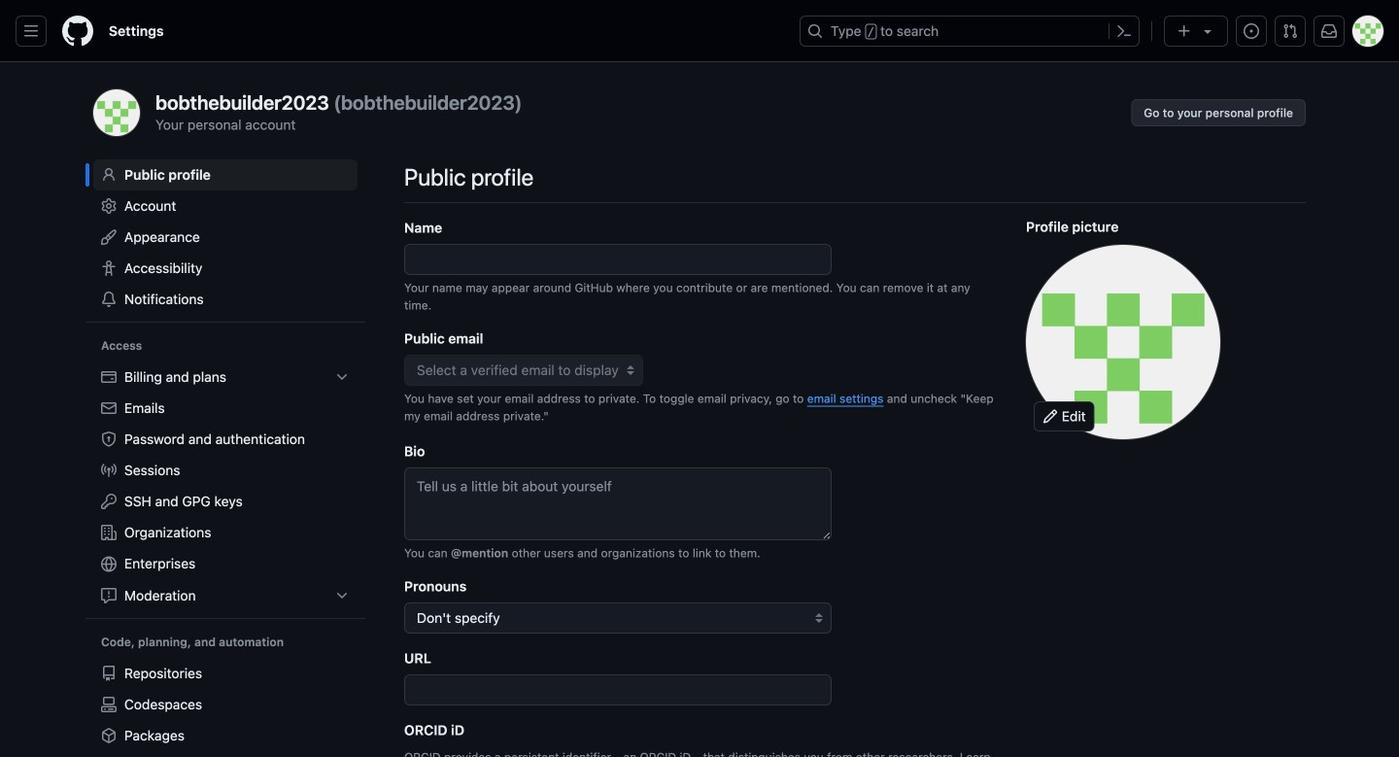 Task type: describe. For each thing, give the bounding box(es) containing it.
bell image
[[101, 292, 117, 307]]

paintbrush image
[[101, 229, 117, 245]]

@bobthebuilder2023 image
[[1027, 245, 1221, 439]]

2 list from the top
[[93, 658, 358, 757]]

package image
[[101, 728, 117, 744]]

git pull request image
[[1283, 23, 1299, 39]]

gear image
[[101, 198, 117, 214]]

plus image
[[1177, 23, 1193, 39]]

organization image
[[101, 525, 117, 541]]

pencil image
[[1043, 409, 1059, 424]]

broadcast image
[[101, 463, 117, 478]]

person image
[[101, 167, 117, 183]]

repo image
[[101, 666, 117, 681]]

codespaces image
[[101, 697, 117, 713]]

command palette image
[[1117, 23, 1133, 39]]

Tell us a little bit about yourself text field
[[404, 468, 832, 540]]

homepage image
[[62, 16, 93, 47]]



Task type: vqa. For each thing, say whether or not it's contained in the screenshot.
the bottom Copy to clipboard image
no



Task type: locate. For each thing, give the bounding box(es) containing it.
1 list from the top
[[93, 362, 358, 611]]

accessibility image
[[101, 261, 117, 276]]

@bobthebuilder2023 image
[[93, 89, 140, 136]]

None text field
[[404, 244, 832, 275]]

None text field
[[404, 675, 832, 706]]

globe image
[[101, 557, 117, 572]]

issue opened image
[[1244, 23, 1260, 39]]

key image
[[101, 494, 117, 509]]

triangle down image
[[1201, 23, 1216, 39]]

shield lock image
[[101, 432, 117, 447]]

0 vertical spatial list
[[93, 362, 358, 611]]

list
[[93, 362, 358, 611], [93, 658, 358, 757]]

notifications image
[[1322, 23, 1338, 39]]

mail image
[[101, 401, 117, 416]]

1 vertical spatial list
[[93, 658, 358, 757]]



